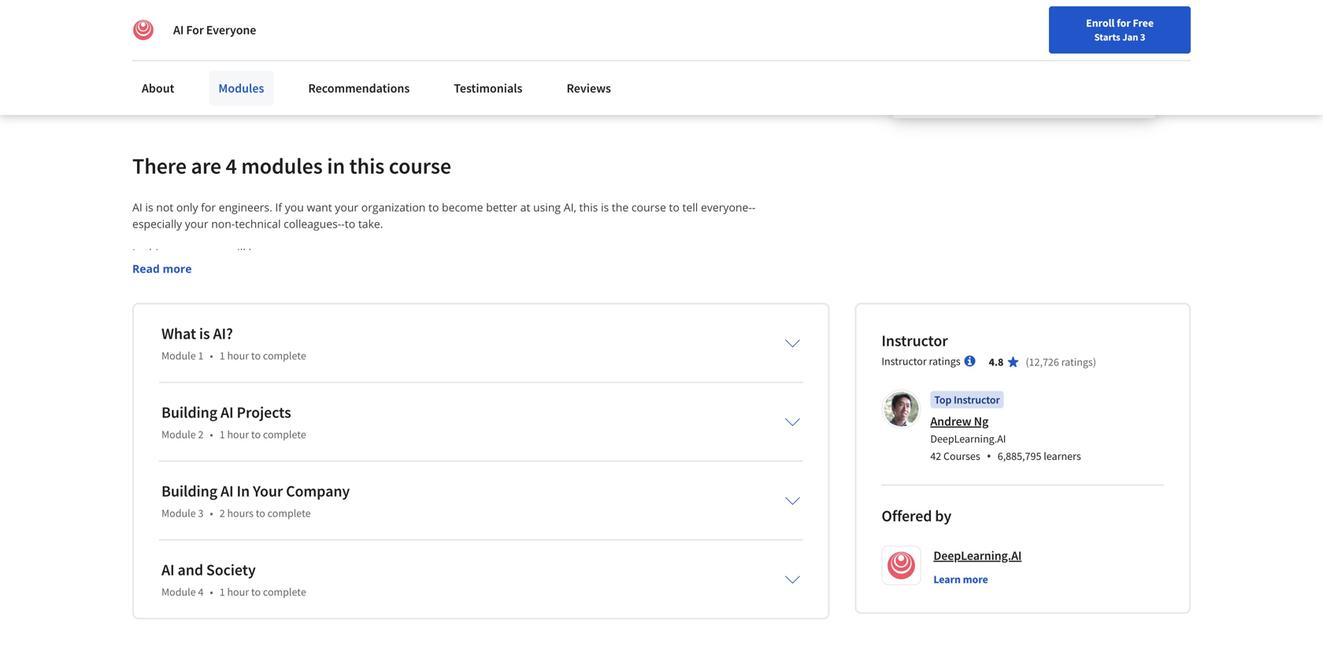 Task type: vqa. For each thing, say whether or not it's contained in the screenshot.


Task type: describe. For each thing, give the bounding box(es) containing it.
using
[[534, 200, 561, 215]]

take.
[[358, 217, 383, 231]]

the inside in this course, you will learn: - the meaning behind common ai terminology, including neural networks, machine learning, deep learning, and data science - what ai realistically can--and cannot--do - how to spot opportunities to apply ai to problems in your own organization - what it feels like to build machine learning and data science projects - how to work with an ai team and build an ai strategy in your company - how to navigate ethical and societal discussions surrounding ai though this course is largely non-technical, engineers can also take this course to learn the business aspects of ai.
[[581, 411, 598, 426]]

to inside ai and society module 4 • 1 hour to complete
[[251, 585, 261, 600]]

ai,
[[564, 200, 577, 215]]

andrew
[[931, 414, 972, 430]]

courses
[[944, 449, 981, 464]]

this up take.
[[350, 152, 385, 180]]

work
[[178, 362, 204, 376]]

offered by
[[882, 507, 952, 526]]

top
[[935, 393, 952, 407]]

to left apply
[[277, 328, 287, 343]]

career
[[1166, 18, 1197, 32]]

organization inside in this course, you will learn: - the meaning behind common ai terminology, including neural networks, machine learning, deep learning, and data science - what ai realistically can--and cannot--do - how to spot opportunities to apply ai to problems in your own organization - what it feels like to build machine learning and data science projects - how to work with an ai team and build an ai strategy in your company - how to navigate ethical and societal discussions surrounding ai though this course is largely non-technical, engineers can also take this course to learn the business aspects of ai.
[[463, 328, 527, 343]]

module inside the building ai in your company module 3 • 2 hours to complete
[[162, 507, 196, 521]]

ng
[[975, 414, 989, 430]]

learn more button
[[934, 572, 989, 588]]

though
[[132, 411, 172, 426]]

discussions
[[326, 378, 385, 393]]

and down problems
[[360, 345, 379, 360]]

not
[[156, 200, 174, 215]]

1 vertical spatial build
[[312, 362, 338, 376]]

coursera career certificate image
[[894, 0, 1156, 118]]

module for what
[[162, 349, 196, 363]]

is inside in this course, you will learn: - the meaning behind common ai terminology, including neural networks, machine learning, deep learning, and data science - what ai realistically can--and cannot--do - how to spot opportunities to apply ai to problems in your own organization - what it feels like to build machine learning and data science projects - how to work with an ai team and build an ai strategy in your company - how to navigate ethical and societal discussions surrounding ai though this course is largely non-technical, engineers can also take this course to learn the business aspects of ai.
[[233, 411, 242, 426]]

ai left for
[[173, 22, 184, 38]]

0 vertical spatial build
[[239, 345, 265, 360]]

learn
[[934, 573, 961, 587]]

to inside what is ai? module 1 • 1 hour to complete
[[251, 349, 261, 363]]

building for building ai in your company
[[162, 482, 218, 501]]

is left not
[[145, 200, 153, 215]]

ai up discussions
[[357, 362, 367, 376]]

2 inside building ai projects module 2 • 1 hour to complete
[[198, 428, 204, 442]]

share
[[159, 54, 190, 70]]

more for read more
[[163, 261, 192, 276]]

learn
[[552, 411, 579, 426]]

add
[[159, 35, 180, 51]]

read more button
[[132, 261, 192, 277]]

free
[[1134, 16, 1155, 30]]

course inside the ai is not only for engineers. if you want your organization to become better at using ai, this is the course to tell everyone-- especially your non-technical colleagues--to take.
[[632, 200, 667, 215]]

to inside the building ai in your company module 3 • 2 hours to complete
[[256, 507, 265, 521]]

to left 'navigate'
[[165, 378, 176, 393]]

technical,
[[305, 411, 354, 426]]

ai right common at the left
[[296, 279, 306, 294]]

3 inside the building ai in your company module 3 • 2 hours to complete
[[198, 507, 204, 521]]

you inside in this course, you will learn: - the meaning behind common ai terminology, including neural networks, machine learning, deep learning, and data science - what ai realistically can--and cannot--do - how to spot opportunities to apply ai to problems in your own organization - what it feels like to build machine learning and data science projects - how to work with an ai team and build an ai strategy in your company - how to navigate ethical and societal discussions surrounding ai though this course is largely non-technical, engineers can also take this course to learn the business aspects of ai.
[[207, 246, 226, 261]]

credential
[[205, 35, 258, 51]]

business
[[601, 411, 646, 426]]

andrew ng image
[[884, 392, 919, 427]]

1 for is
[[220, 349, 225, 363]]

this inside the ai is not only for engineers. if you want your organization to become better at using ai, this is the course to tell everyone-- especially your non-technical colleagues--to take.
[[580, 200, 598, 215]]

want
[[307, 200, 332, 215]]

deeplearning.ai inside the top instructor andrew ng deeplearning.ai 42 courses • 6,885,795 learners
[[931, 432, 1007, 446]]

top instructor andrew ng deeplearning.ai 42 courses • 6,885,795 learners
[[931, 393, 1082, 465]]

navigate
[[178, 378, 222, 393]]

it inside in this course, you will learn: - the meaning behind common ai terminology, including neural networks, machine learning, deep learning, and data science - what ai realistically can--and cannot--do - how to spot opportunities to apply ai to problems in your own organization - what it feels like to build machine learning and data science projects - how to work with an ai team and build an ai strategy in your company - how to navigate ethical and societal discussions surrounding ai though this course is largely non-technical, engineers can also take this course to learn the business aspects of ai.
[[169, 345, 175, 360]]

to left learn
[[539, 411, 549, 426]]

take
[[455, 411, 477, 426]]

(
[[1026, 355, 1030, 369]]

building for building ai projects
[[162, 403, 218, 423]]

society
[[206, 561, 256, 580]]

recommendations
[[308, 80, 410, 96]]

ai up 'ethical'
[[248, 362, 258, 376]]

andrew ng link
[[931, 414, 989, 430]]

instructor ratings
[[882, 354, 961, 369]]

in inside add this credential to your linkedin profile, resume, or cv share it on social media and in your performance review
[[310, 54, 320, 70]]

• inside the building ai in your company module 3 • 2 hours to complete
[[210, 507, 213, 521]]

• for ai?
[[210, 349, 213, 363]]

surrounding
[[388, 378, 451, 393]]

ai up spot
[[169, 312, 179, 327]]

you inside the ai is not only for engineers. if you want your organization to become better at using ai, this is the course to tell everyone-- especially your non-technical colleagues--to take.
[[285, 200, 304, 215]]

especially
[[132, 217, 182, 231]]

3 how from the top
[[139, 378, 162, 393]]

about
[[142, 80, 174, 96]]

projects
[[237, 403, 291, 423]]

hours
[[227, 507, 254, 521]]

ai up learning
[[321, 328, 331, 343]]

ai inside ai and society module 4 • 1 hour to complete
[[162, 561, 175, 580]]

opportunities
[[204, 328, 274, 343]]

1 horizontal spatial 4
[[226, 152, 237, 180]]

1 learning, from the left
[[563, 279, 607, 294]]

learn more
[[934, 573, 989, 587]]

projects
[[449, 345, 490, 360]]

do
[[332, 312, 345, 327]]

technical
[[235, 217, 281, 231]]

learners
[[1044, 449, 1082, 464]]

jan
[[1123, 31, 1139, 43]]

there are 4 modules in this course
[[132, 152, 452, 180]]

modules
[[241, 152, 323, 180]]

problems
[[347, 328, 396, 343]]

will
[[229, 246, 246, 261]]

performance
[[349, 54, 417, 70]]

offered
[[882, 507, 933, 526]]

building ai in your company module 3 • 2 hours to complete
[[162, 482, 350, 521]]

in up "surrounding"
[[414, 362, 424, 376]]

to left spot
[[165, 328, 176, 343]]

with
[[207, 362, 229, 376]]

instructor for instructor ratings
[[882, 354, 927, 369]]

course,
[[167, 246, 204, 261]]

1 vertical spatial deeplearning.ai
[[934, 548, 1022, 564]]

0 vertical spatial machine
[[516, 279, 560, 294]]

apply
[[290, 328, 318, 343]]

)
[[1094, 355, 1097, 369]]

read
[[132, 261, 160, 276]]

deeplearning.ai link
[[934, 546, 1022, 566]]

1 how from the top
[[139, 328, 162, 343]]

42
[[931, 449, 942, 464]]

this right take
[[480, 411, 498, 426]]

colleagues-
[[284, 217, 341, 231]]

12,726
[[1030, 355, 1060, 369]]

find
[[1098, 18, 1118, 32]]

complete for building ai projects
[[263, 428, 306, 442]]

instructor for instructor
[[882, 331, 949, 351]]

your
[[253, 482, 283, 501]]

more for learn more
[[964, 573, 989, 587]]

learning
[[315, 345, 357, 360]]

2 learning, from the left
[[639, 279, 684, 294]]

this up read more
[[145, 246, 164, 261]]

tell
[[683, 200, 699, 215]]

deeplearning.ai image
[[132, 19, 154, 41]]

of
[[691, 411, 701, 426]]

to down do
[[334, 328, 344, 343]]

building ai projects module 2 • 1 hour to complete
[[162, 403, 306, 442]]

in right problems
[[399, 328, 409, 343]]

or
[[433, 35, 445, 51]]

• inside the top instructor andrew ng deeplearning.ai 42 courses • 6,885,795 learners
[[987, 448, 992, 465]]

at
[[521, 200, 531, 215]]

including
[[377, 279, 424, 294]]

linkedin
[[300, 35, 346, 51]]

course up the ai is not only for engineers. if you want your organization to become better at using ai, this is the course to tell everyone-- especially your non-technical colleagues--to take.
[[389, 152, 452, 180]]

in this course, you will learn: - the meaning behind common ai terminology, including neural networks, machine learning, deep learning, and data science - what ai realistically can--and cannot--do - how to spot opportunities to apply ai to problems in your own organization - what it feels like to build machine learning and data science projects - how to work with an ai team and build an ai strategy in your company - how to navigate ethical and societal discussions surrounding ai though this course is largely non-technical, engineers can also take this course to learn the business aspects of ai.
[[132, 246, 735, 426]]



Task type: locate. For each thing, give the bounding box(es) containing it.
1 horizontal spatial machine
[[516, 279, 560, 294]]

ai inside building ai projects module 2 • 1 hour to complete
[[221, 403, 234, 423]]

hour down opportunities
[[227, 349, 249, 363]]

module inside ai and society module 4 • 1 hour to complete
[[162, 585, 196, 600]]

it left on at the left
[[192, 54, 200, 70]]

non- inside in this course, you will learn: - the meaning behind common ai terminology, including neural networks, machine learning, deep learning, and data science - what ai realistically can--and cannot--do - how to spot opportunities to apply ai to problems in your own organization - what it feels like to build machine learning and data science projects - how to work with an ai team and build an ai strategy in your company - how to navigate ethical and societal discussions surrounding ai though this course is largely non-technical, engineers can also take this course to learn the business aspects of ai.
[[281, 411, 305, 426]]

1 horizontal spatial 3
[[1141, 31, 1146, 43]]

building
[[162, 403, 218, 423], [162, 482, 218, 501]]

ai
[[173, 22, 184, 38], [132, 200, 142, 215], [296, 279, 306, 294], [169, 312, 179, 327], [321, 328, 331, 343], [248, 362, 258, 376], [357, 362, 367, 376], [454, 378, 464, 393], [221, 403, 234, 423], [221, 482, 234, 501], [162, 561, 175, 580]]

starts
[[1095, 31, 1121, 43]]

3 left hours
[[198, 507, 204, 521]]

1 vertical spatial instructor
[[882, 354, 927, 369]]

the inside the ai is not only for engineers. if you want your organization to become better at using ai, this is the course to tell everyone-- especially your non-technical colleagues--to take.
[[612, 200, 629, 215]]

and inside ai and society module 4 • 1 hour to complete
[[178, 561, 203, 580]]

data
[[709, 279, 732, 294], [382, 345, 405, 360]]

it left feels
[[169, 345, 175, 360]]

complete for ai and society
[[263, 585, 306, 600]]

aspects
[[649, 411, 688, 426]]

0 horizontal spatial ratings
[[930, 354, 961, 369]]

0 horizontal spatial organization
[[362, 200, 426, 215]]

0 vertical spatial deeplearning.ai
[[931, 432, 1007, 446]]

1 down ai?
[[220, 349, 225, 363]]

for right only
[[201, 200, 216, 215]]

in up hours
[[237, 482, 250, 501]]

1 an from the left
[[232, 362, 245, 376]]

0 vertical spatial the
[[612, 200, 629, 215]]

0 vertical spatial 2
[[198, 428, 204, 442]]

0 vertical spatial 3
[[1141, 31, 1146, 43]]

team
[[260, 362, 287, 376]]

it inside add this credential to your linkedin profile, resume, or cv share it on social media and in your performance review
[[192, 54, 200, 70]]

to down society
[[251, 585, 261, 600]]

ai is not only for engineers. if you want your organization to become better at using ai, this is the course to tell everyone-- especially your non-technical colleagues--to take.
[[132, 200, 756, 231]]

1 vertical spatial in
[[237, 482, 250, 501]]

testimonials link
[[445, 71, 532, 106]]

like
[[205, 345, 223, 360]]

organization up take.
[[362, 200, 426, 215]]

the right ai,
[[612, 200, 629, 215]]

1 building from the top
[[162, 403, 218, 423]]

there
[[132, 152, 187, 180]]

1 horizontal spatial ratings
[[1062, 355, 1094, 369]]

ratings up top
[[930, 354, 961, 369]]

how
[[139, 328, 162, 343], [139, 362, 162, 376], [139, 378, 162, 393]]

3 right jan
[[1141, 31, 1146, 43]]

to up media
[[260, 35, 271, 51]]

is left ai?
[[199, 324, 210, 344]]

1 down society
[[220, 585, 225, 600]]

1 horizontal spatial in
[[237, 482, 250, 501]]

0 horizontal spatial non-
[[211, 217, 235, 231]]

1 vertical spatial 2
[[220, 507, 225, 521]]

in down linkedin
[[310, 54, 320, 70]]

• right courses
[[987, 448, 992, 465]]

module for building
[[162, 428, 196, 442]]

1 horizontal spatial you
[[285, 200, 304, 215]]

2 hour from the top
[[227, 428, 249, 442]]

( 12,726 ratings )
[[1026, 355, 1097, 369]]

build
[[239, 345, 265, 360], [312, 362, 338, 376]]

find your new career link
[[1090, 16, 1205, 35]]

science down own
[[408, 345, 446, 360]]

learning, left 'deep'
[[563, 279, 607, 294]]

what down the
[[139, 312, 166, 327]]

0 vertical spatial more
[[163, 261, 192, 276]]

this right add
[[183, 35, 202, 51]]

ai left society
[[162, 561, 175, 580]]

0 horizontal spatial science
[[132, 295, 170, 310]]

everyone-
[[701, 200, 753, 215]]

1 vertical spatial non-
[[281, 411, 305, 426]]

2 building from the top
[[162, 482, 218, 501]]

1 vertical spatial science
[[408, 345, 446, 360]]

0 horizontal spatial in
[[132, 246, 142, 261]]

and inside add this credential to your linkedin profile, resume, or cv share it on social media and in your performance review
[[287, 54, 307, 70]]

by
[[936, 507, 952, 526]]

3 inside the enroll for free starts jan 3
[[1141, 31, 1146, 43]]

1 horizontal spatial for
[[1118, 16, 1131, 30]]

to down opportunities
[[251, 349, 261, 363]]

ratings right 12,726
[[1062, 355, 1094, 369]]

in inside the building ai in your company module 3 • 2 hours to complete
[[237, 482, 250, 501]]

2 an from the left
[[341, 362, 354, 376]]

feels
[[178, 345, 202, 360]]

1 horizontal spatial organization
[[463, 328, 527, 343]]

1 vertical spatial for
[[201, 200, 216, 215]]

complete inside what is ai? module 1 • 1 hour to complete
[[263, 349, 306, 363]]

media
[[251, 54, 285, 70]]

1 vertical spatial how
[[139, 362, 162, 376]]

ai.
[[704, 411, 717, 426]]

to left take.
[[345, 217, 356, 231]]

2 down 'navigate'
[[198, 428, 204, 442]]

ai up especially
[[132, 200, 142, 215]]

networks,
[[463, 279, 513, 294]]

and right the can-
[[267, 312, 286, 327]]

course left tell
[[632, 200, 667, 215]]

what inside what is ai? module 1 • 1 hour to complete
[[162, 324, 196, 344]]

to inside building ai projects module 2 • 1 hour to complete
[[251, 428, 261, 442]]

hour down largely
[[227, 428, 249, 442]]

machine right networks,
[[516, 279, 560, 294]]

strategy
[[370, 362, 411, 376]]

None search field
[[225, 10, 603, 41]]

0 vertical spatial organization
[[362, 200, 426, 215]]

common
[[247, 279, 293, 294]]

science down the
[[132, 295, 170, 310]]

0 vertical spatial instructor
[[882, 331, 949, 351]]

ai inside the ai is not only for engineers. if you want your organization to become better at using ai, this is the course to tell everyone-- especially your non-technical colleagues--to take.
[[132, 200, 142, 215]]

• down society
[[210, 585, 213, 600]]

0 horizontal spatial data
[[382, 345, 405, 360]]

1 vertical spatial the
[[581, 411, 598, 426]]

add this credential to your linkedin profile, resume, or cv share it on social media and in your performance review
[[159, 35, 461, 70]]

you right 'if'
[[285, 200, 304, 215]]

testimonials
[[454, 80, 523, 96]]

0 vertical spatial science
[[132, 295, 170, 310]]

to right like
[[226, 345, 236, 360]]

0 vertical spatial how
[[139, 328, 162, 343]]

your
[[1120, 18, 1141, 32], [274, 35, 298, 51], [322, 54, 346, 70], [335, 200, 359, 215], [185, 217, 208, 231], [412, 328, 435, 343], [427, 362, 450, 376]]

ai down company
[[454, 378, 464, 393]]

cannot-
[[289, 312, 328, 327]]

the
[[139, 279, 158, 294]]

non- right largely
[[281, 411, 305, 426]]

an up 'ethical'
[[232, 362, 245, 376]]

module for ai
[[162, 585, 196, 600]]

in up want
[[327, 152, 345, 180]]

• right feels
[[210, 349, 213, 363]]

ai and society module 4 • 1 hour to complete
[[162, 561, 306, 600]]

if
[[275, 200, 282, 215]]

0 horizontal spatial it
[[169, 345, 175, 360]]

is right ai,
[[601, 200, 609, 215]]

in inside in this course, you will learn: - the meaning behind common ai terminology, including neural networks, machine learning, deep learning, and data science - what ai realistically can--and cannot--do - how to spot opportunities to apply ai to problems in your own organization - what it feels like to build machine learning and data science projects - how to work with an ai team and build an ai strategy in your company - how to navigate ethical and societal discussions surrounding ai though this course is largely non-technical, engineers can also take this course to learn the business aspects of ai.
[[132, 246, 142, 261]]

in up 'read'
[[132, 246, 142, 261]]

0 vertical spatial for
[[1118, 16, 1131, 30]]

1 vertical spatial it
[[169, 345, 175, 360]]

2 vertical spatial instructor
[[954, 393, 1001, 407]]

3 module from the top
[[162, 507, 196, 521]]

cv
[[447, 35, 461, 51]]

what left feels
[[139, 345, 166, 360]]

this inside add this credential to your linkedin profile, resume, or cv share it on social media and in your performance review
[[183, 35, 202, 51]]

building inside building ai projects module 2 • 1 hour to complete
[[162, 403, 218, 423]]

hour inside what is ai? module 1 • 1 hour to complete
[[227, 349, 249, 363]]

complete inside the building ai in your company module 3 • 2 hours to complete
[[268, 507, 311, 521]]

everyone
[[206, 22, 256, 38]]

organization inside the ai is not only for engineers. if you want your organization to become better at using ai, this is the course to tell everyone-- especially your non-technical colleagues--to take.
[[362, 200, 426, 215]]

• for society
[[210, 585, 213, 600]]

1 down 'ethical'
[[220, 428, 225, 442]]

ai up hours
[[221, 482, 234, 501]]

realistically
[[182, 312, 239, 327]]

find your new career
[[1098, 18, 1197, 32]]

instructor
[[882, 331, 949, 351], [882, 354, 927, 369], [954, 393, 1001, 407]]

0 vertical spatial building
[[162, 403, 218, 423]]

0 horizontal spatial learning,
[[563, 279, 607, 294]]

learning,
[[563, 279, 607, 294], [639, 279, 684, 294]]

0 horizontal spatial 4
[[198, 585, 204, 600]]

1 vertical spatial 4
[[198, 585, 204, 600]]

complete inside building ai projects module 2 • 1 hour to complete
[[263, 428, 306, 442]]

1 inside ai and society module 4 • 1 hour to complete
[[220, 585, 225, 600]]

hour down society
[[227, 585, 249, 600]]

complete inside ai and society module 4 • 1 hour to complete
[[263, 585, 306, 600]]

2 how from the top
[[139, 362, 162, 376]]

1 horizontal spatial an
[[341, 362, 354, 376]]

0 vertical spatial in
[[132, 246, 142, 261]]

2 module from the top
[[162, 428, 196, 442]]

modules link
[[209, 71, 274, 106]]

4 inside ai and society module 4 • 1 hour to complete
[[198, 585, 204, 600]]

in
[[310, 54, 320, 70], [327, 152, 345, 180], [399, 328, 409, 343], [414, 362, 424, 376]]

0 horizontal spatial the
[[581, 411, 598, 426]]

non- inside the ai is not only for engineers. if you want your organization to become better at using ai, this is the course to tell everyone-- especially your non-technical colleagues--to take.
[[211, 217, 235, 231]]

an up discussions
[[341, 362, 354, 376]]

1 inside building ai projects module 2 • 1 hour to complete
[[220, 428, 225, 442]]

deeplearning.ai up learn more button
[[934, 548, 1022, 564]]

and left society
[[178, 561, 203, 580]]

-
[[753, 200, 756, 215], [341, 217, 345, 231], [132, 279, 136, 294], [132, 312, 136, 327], [263, 312, 267, 327], [328, 312, 332, 327], [132, 328, 136, 343], [132, 345, 136, 360], [132, 362, 136, 376], [132, 378, 136, 393]]

0 horizontal spatial 2
[[198, 428, 204, 442]]

course left learn
[[501, 411, 536, 426]]

learning, right 'deep'
[[639, 279, 684, 294]]

can
[[410, 411, 428, 426]]

you
[[285, 200, 304, 215], [207, 246, 226, 261]]

ratings
[[930, 354, 961, 369], [1062, 355, 1094, 369]]

reviews
[[567, 80, 612, 96]]

to down largely
[[251, 428, 261, 442]]

modules
[[219, 80, 264, 96]]

terminology,
[[309, 279, 374, 294]]

and down "team"
[[262, 378, 281, 393]]

behind
[[209, 279, 245, 294]]

1 horizontal spatial the
[[612, 200, 629, 215]]

can-
[[241, 312, 263, 327]]

non-
[[211, 217, 235, 231], [281, 411, 305, 426]]

• left hours
[[210, 507, 213, 521]]

2 vertical spatial how
[[139, 378, 162, 393]]

review
[[419, 54, 454, 70]]

1 vertical spatial hour
[[227, 428, 249, 442]]

profile,
[[348, 35, 386, 51]]

societal
[[284, 378, 323, 393]]

non- down engineers.
[[211, 217, 235, 231]]

0 horizontal spatial machine
[[268, 345, 312, 360]]

2 vertical spatial hour
[[227, 585, 249, 600]]

for
[[1118, 16, 1131, 30], [201, 200, 216, 215]]

0 horizontal spatial 3
[[198, 507, 204, 521]]

1 vertical spatial 3
[[198, 507, 204, 521]]

•
[[210, 349, 213, 363], [210, 428, 213, 442], [987, 448, 992, 465], [210, 507, 213, 521], [210, 585, 213, 600]]

complete for what is ai?
[[263, 349, 306, 363]]

for inside the enroll for free starts jan 3
[[1118, 16, 1131, 30]]

0 horizontal spatial you
[[207, 246, 226, 261]]

1 vertical spatial you
[[207, 246, 226, 261]]

0 horizontal spatial for
[[201, 200, 216, 215]]

you left will
[[207, 246, 226, 261]]

1 vertical spatial data
[[382, 345, 405, 360]]

ai down 'ethical'
[[221, 403, 234, 423]]

instructor up instructor ratings
[[882, 331, 949, 351]]

to left work
[[165, 362, 176, 376]]

the
[[612, 200, 629, 215], [581, 411, 598, 426]]

module inside what is ai? module 1 • 1 hour to complete
[[162, 349, 196, 363]]

to
[[260, 35, 271, 51], [429, 200, 439, 215], [669, 200, 680, 215], [345, 217, 356, 231], [165, 328, 176, 343], [277, 328, 287, 343], [334, 328, 344, 343], [226, 345, 236, 360], [251, 349, 261, 363], [165, 362, 176, 376], [165, 378, 176, 393], [539, 411, 549, 426], [251, 428, 261, 442], [256, 507, 265, 521], [251, 585, 261, 600]]

machine down apply
[[268, 345, 312, 360]]

building inside the building ai in your company module 3 • 2 hours to complete
[[162, 482, 218, 501]]

3 hour from the top
[[227, 585, 249, 600]]

1 for ai
[[220, 428, 225, 442]]

module inside building ai projects module 2 • 1 hour to complete
[[162, 428, 196, 442]]

and
[[287, 54, 307, 70], [687, 279, 706, 294], [267, 312, 286, 327], [360, 345, 379, 360], [290, 362, 310, 376], [262, 378, 281, 393], [178, 561, 203, 580]]

and right media
[[287, 54, 307, 70]]

2 left hours
[[220, 507, 225, 521]]

ai for everyone
[[173, 22, 256, 38]]

to left tell
[[669, 200, 680, 215]]

1 vertical spatial building
[[162, 482, 218, 501]]

0 vertical spatial it
[[192, 54, 200, 70]]

0 vertical spatial you
[[285, 200, 304, 215]]

• inside ai and society module 4 • 1 hour to complete
[[210, 585, 213, 600]]

• inside building ai projects module 2 • 1 hour to complete
[[210, 428, 213, 442]]

for inside the ai is not only for engineers. if you want your organization to become better at using ai, this is the course to tell everyone-- especially your non-technical colleagues--to take.
[[201, 200, 216, 215]]

company
[[453, 362, 500, 376]]

0 vertical spatial hour
[[227, 349, 249, 363]]

and up 'societal'
[[290, 362, 310, 376]]

1 horizontal spatial non-
[[281, 411, 305, 426]]

learn:
[[249, 246, 278, 261]]

• inside what is ai? module 1 • 1 hour to complete
[[210, 349, 213, 363]]

1 horizontal spatial build
[[312, 362, 338, 376]]

0 vertical spatial data
[[709, 279, 732, 294]]

• for projects
[[210, 428, 213, 442]]

0 horizontal spatial build
[[239, 345, 265, 360]]

what up feels
[[162, 324, 196, 344]]

for up jan
[[1118, 16, 1131, 30]]

resume,
[[388, 35, 431, 51]]

an
[[232, 362, 245, 376], [341, 362, 354, 376]]

engineers
[[356, 411, 407, 426]]

1 horizontal spatial science
[[408, 345, 446, 360]]

how left work
[[139, 362, 162, 376]]

are
[[191, 152, 221, 180]]

ethical
[[225, 378, 259, 393]]

instructor up andrew ng icon
[[882, 354, 927, 369]]

to right hours
[[256, 507, 265, 521]]

become
[[442, 200, 483, 215]]

0 vertical spatial 4
[[226, 152, 237, 180]]

hour for society
[[227, 585, 249, 600]]

read more
[[132, 261, 192, 276]]

this right ai,
[[580, 200, 598, 215]]

4.8
[[990, 355, 1004, 369]]

1 horizontal spatial more
[[964, 573, 989, 587]]

1 hour from the top
[[227, 349, 249, 363]]

new
[[1144, 18, 1164, 32]]

social
[[218, 54, 249, 70]]

better
[[486, 200, 518, 215]]

machine
[[516, 279, 560, 294], [268, 345, 312, 360]]

enroll for free starts jan 3
[[1087, 16, 1155, 43]]

engineers.
[[219, 200, 273, 215]]

is inside what is ai? module 1 • 1 hour to complete
[[199, 324, 210, 344]]

1 module from the top
[[162, 349, 196, 363]]

1 vertical spatial machine
[[268, 345, 312, 360]]

ai inside the building ai in your company module 3 • 2 hours to complete
[[221, 482, 234, 501]]

for
[[186, 22, 204, 38]]

and right 'deep'
[[687, 279, 706, 294]]

hour inside building ai projects module 2 • 1 hour to complete
[[227, 428, 249, 442]]

build down learning
[[312, 362, 338, 376]]

deeplearning.ai up courses
[[931, 432, 1007, 446]]

• down 'navigate'
[[210, 428, 213, 442]]

1 for and
[[220, 585, 225, 600]]

4 module from the top
[[162, 585, 196, 600]]

0 horizontal spatial more
[[163, 261, 192, 276]]

the right learn
[[581, 411, 598, 426]]

0 vertical spatial non-
[[211, 217, 235, 231]]

course down 'navigate'
[[196, 411, 231, 426]]

1
[[198, 349, 204, 363], [220, 349, 225, 363], [220, 428, 225, 442], [220, 585, 225, 600]]

1 horizontal spatial it
[[192, 54, 200, 70]]

1 horizontal spatial 2
[[220, 507, 225, 521]]

building left your
[[162, 482, 218, 501]]

more down course, at the left of the page
[[163, 261, 192, 276]]

to left become
[[429, 200, 439, 215]]

hour for ai?
[[227, 349, 249, 363]]

meaning
[[161, 279, 206, 294]]

1 vertical spatial organization
[[463, 328, 527, 343]]

instructor inside the top instructor andrew ng deeplearning.ai 42 courses • 6,885,795 learners
[[954, 393, 1001, 407]]

how left spot
[[139, 328, 162, 343]]

hour inside ai and society module 4 • 1 hour to complete
[[227, 585, 249, 600]]

0 horizontal spatial an
[[232, 362, 245, 376]]

1 left like
[[198, 349, 204, 363]]

this right though
[[174, 411, 193, 426]]

1 horizontal spatial data
[[709, 279, 732, 294]]

organization up "projects"
[[463, 328, 527, 343]]

hour for projects
[[227, 428, 249, 442]]

1 vertical spatial more
[[964, 573, 989, 587]]

building down 'navigate'
[[162, 403, 218, 423]]

1 horizontal spatial learning,
[[639, 279, 684, 294]]

deeplearning.ai
[[931, 432, 1007, 446], [934, 548, 1022, 564]]

2 inside the building ai in your company module 3 • 2 hours to complete
[[220, 507, 225, 521]]

hour
[[227, 349, 249, 363], [227, 428, 249, 442], [227, 585, 249, 600]]

to inside add this credential to your linkedin profile, resume, or cv share it on social media and in your performance review
[[260, 35, 271, 51]]

build down opportunities
[[239, 345, 265, 360]]



